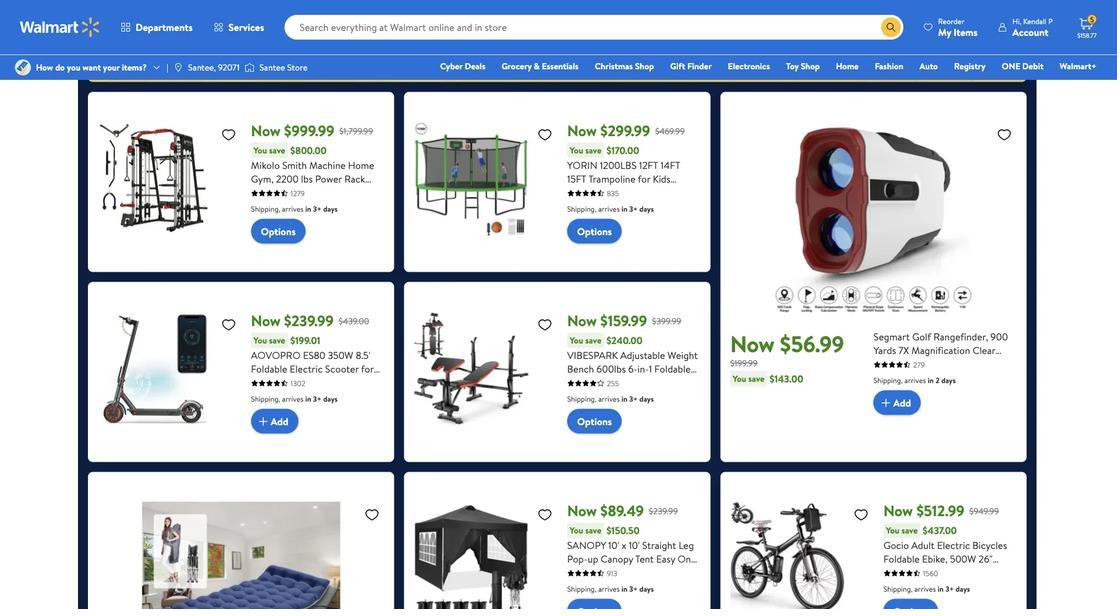 Task type: describe. For each thing, give the bounding box(es) containing it.
in for now $999.99
[[305, 204, 311, 214]]

options for $239.99
[[261, 225, 296, 238]]

add to favorites list, vibespark adjustable weight bench 600lbs 6-in-1 foldable workout bench set with barbell rack & leg developer preacher curl rack, multi-function strength training bench press exercise equipment image
[[538, 317, 553, 333]]

you for now $999.99
[[254, 144, 267, 157]]

electronics link
[[723, 59, 776, 73]]

26"
[[979, 552, 993, 566]]

press
[[597, 430, 620, 444]]

days for now $299.99
[[640, 204, 654, 214]]

255
[[607, 378, 619, 389]]

now $999.99 group
[[98, 102, 385, 262]]

now for $239.99
[[251, 311, 281, 332]]

with inside 'you save $170.00 yorin 1200lbs 12ft 14ft 15ft trampoline for kids adults, trampoline with safety enclosure net, basketball hoop and ladder, astm & chemical test approved outdoor heavy-duty trampoline'
[[649, 186, 667, 199]]

departments button
[[110, 12, 203, 42]]

grocery & essentials link
[[496, 59, 585, 73]]

shipping, arrives in 3+ days for $239.99
[[251, 394, 338, 404]]

add to favorites list, segmart golf rangefinder, 900 yards 7x magnification clear view laser range finder image
[[998, 127, 1013, 142]]

$239.99 inside the now $89.49 $239.99
[[649, 506, 678, 518]]

in for now $89.49
[[622, 584, 628, 595]]

exercise
[[622, 430, 658, 444]]

electric down 1560 at the bottom right
[[918, 593, 951, 607]]

child,
[[299, 376, 323, 390]]

setup
[[600, 566, 624, 580]]

ladder,
[[612, 213, 643, 227]]

rack inside you save $800.00 mikolo smith machine home gym, 2200 lbs power rack cage with cable crossover, weight bar, 360° landmine, barbell holders and other attachments, total body strength training cage
[[345, 172, 365, 186]]

92071
[[218, 61, 240, 73]]

santee store
[[260, 61, 308, 73]]

$199.01
[[290, 334, 321, 348]]

arrives for now $299.99
[[599, 204, 620, 214]]

leg inside the you save $150.50 sanopy 10' x 10' straight leg pop-up canopy tent easy one person setup instant outdoor canopy folding shelter with 4 removable sidewalls, air vent on the top, 4 sand
[[679, 539, 694, 552]]

now
[[561, 50, 579, 64]]

developer
[[650, 390, 694, 403]]

x
[[622, 539, 627, 552]]

15ft
[[568, 172, 587, 186]]

gift finder
[[671, 60, 712, 72]]

2 10' from the left
[[629, 539, 640, 552]]

now $89.49 group
[[414, 482, 701, 610]]

electric inside the you save $199.01 aovopro es80 350w 8.5' foldable electric scooter for adults and child, 21 miles range
[[290, 362, 323, 376]]

kids
[[653, 172, 671, 186]]

basketball
[[633, 199, 676, 213]]

search icon image
[[887, 22, 897, 32]]

shop for toy shop
[[801, 60, 820, 72]]

save for now $512.99
[[902, 525, 918, 537]]

bicycles
[[973, 539, 1008, 552]]

trampoline up 835
[[589, 172, 636, 186]]

arrives for now $512.99
[[915, 584, 937, 595]]

$239.99 inside group
[[284, 311, 334, 332]]

save for now $239.99
[[269, 335, 286, 347]]

adults
[[251, 376, 278, 390]]

options link inside "now $159.99" group
[[568, 409, 622, 434]]

leg inside you save $240.00 vibespark adjustable weight bench 600lbs 6-in-1 foldable workout bench set with barbell rack & leg developer preacher curl rack, multi- function strength training bench press exercise equipment
[[632, 390, 647, 403]]

3+ for now $89.49
[[630, 584, 638, 595]]

suspension,
[[959, 580, 1009, 593]]

days right 2 at the right of the page
[[942, 375, 956, 386]]

$150.50
[[607, 524, 640, 538]]

add for add to cart image
[[271, 415, 289, 428]]

cyber deals link
[[435, 59, 491, 73]]

0 vertical spatial canopy
[[601, 552, 634, 566]]

miles
[[337, 376, 359, 390]]

add to favorites list, mikolo smith machine home gym, 2200 lbs power rack cage with cable crossover, weight bar, 360° landmine, barbell holders and other attachments, total body strength training cage image
[[221, 127, 236, 142]]

shipping, arrives in 3+ days for $999.99
[[251, 204, 338, 214]]

test
[[610, 227, 627, 240]]

600lbs
[[597, 362, 626, 376]]

instant
[[627, 566, 656, 580]]

with inside you save $800.00 mikolo smith machine home gym, 2200 lbs power rack cage with cable crossover, weight bar, 360° landmine, barbell holders and other attachments, total body strength training cage
[[276, 186, 294, 199]]

training inside you save $800.00 mikolo smith machine home gym, 2200 lbs power rack cage with cable crossover, weight bar, 360° landmine, barbell holders and other attachments, total body strength training cage
[[291, 240, 324, 254]]

up
[[588, 552, 599, 566]]

range inside segmart golf rangefinder, 900 yards 7x magnification clear view laser range finder
[[922, 357, 949, 371]]

you for now $159.99
[[570, 335, 584, 347]]

6-
[[629, 362, 638, 376]]

21 inside the you save $199.01 aovopro es80 350w 8.5' foldable electric scooter for adults and child, 21 miles range
[[326, 376, 334, 390]]

essentials
[[542, 60, 579, 72]]

hi, kendall p account
[[1013, 16, 1053, 39]]

for inside 'you save $170.00 yorin 1200lbs 12ft 14ft 15ft trampoline for kids adults, trampoline with safety enclosure net, basketball hoop and ladder, astm & chemical test approved outdoor heavy-duty trampoline'
[[638, 172, 651, 186]]

now $299.99 $469.99
[[568, 121, 685, 141]]

$89.49
[[601, 501, 644, 522]]

do
[[55, 61, 65, 73]]

santee,
[[188, 61, 216, 73]]

deals
[[465, 60, 486, 72]]

you for now $239.99
[[254, 335, 267, 347]]

bench left 600lbs
[[568, 362, 595, 376]]

vent
[[676, 593, 696, 607]]

$999.99
[[284, 121, 335, 141]]

with inside you save $240.00 vibespark adjustable weight bench 600lbs 6-in-1 foldable workout bench set with barbell rack & leg developer preacher curl rack, multi- function strength training bench press exercise equipment
[[653, 376, 671, 390]]

cool wheels for all ages.
[[500, 20, 615, 35]]

the
[[581, 607, 596, 610]]

add to favorites list, aovopro es80 350w 8.5' foldable electric scooter for adults and child, 21 miles range image
[[221, 317, 236, 333]]

$439.00
[[339, 315, 369, 327]]

duty
[[638, 240, 659, 254]]

now $159.99 $399.99
[[568, 311, 682, 332]]

save for now $159.99
[[586, 335, 602, 347]]

santee, 92071
[[188, 61, 240, 73]]

strength inside you save $240.00 vibespark adjustable weight bench 600lbs 6-in-1 foldable workout bench set with barbell rack & leg developer preacher curl rack, multi- function strength training bench press exercise equipment
[[608, 417, 645, 430]]

machine
[[310, 158, 346, 172]]

approved
[[629, 227, 671, 240]]

landmine,
[[326, 199, 369, 213]]

3+ for now $512.99
[[946, 584, 955, 595]]

days for now $159.99
[[640, 394, 654, 404]]

3+ for now $299.99
[[630, 204, 638, 214]]

adjustable inside 'you save $437.00 gocio adult electric bicycles foldable ebike, 500w 26" electric commuter bicycle, 48v battery, full suspension, folding electric mountain bike, adjustable 21 speed e-'
[[884, 607, 929, 610]]

cable
[[297, 186, 321, 199]]

departments
[[136, 20, 193, 34]]

electric down gocio on the right of the page
[[884, 566, 917, 580]]

in-
[[638, 362, 649, 376]]

in for now $299.99
[[622, 204, 628, 214]]

removable
[[568, 593, 615, 607]]

clear
[[973, 344, 996, 357]]

gym,
[[251, 172, 274, 186]]

now $299.99 group
[[414, 102, 701, 267]]

now for $56.99
[[731, 328, 775, 359]]

rack inside you save $240.00 vibespark adjustable weight bench 600lbs 6-in-1 foldable workout bench set with barbell rack & leg developer preacher curl rack, multi- function strength training bench press exercise equipment
[[600, 390, 621, 403]]

wheels
[[526, 20, 559, 35]]

fashion
[[875, 60, 904, 72]]

items
[[954, 25, 978, 39]]

services
[[229, 20, 264, 34]]

in left 2 at the right of the page
[[928, 375, 934, 386]]

& inside "link"
[[534, 60, 540, 72]]

& inside you save $240.00 vibespark adjustable weight bench 600lbs 6-in-1 foldable workout bench set with barbell rack & leg developer preacher curl rack, multi- function strength training bench press exercise equipment
[[623, 390, 630, 403]]

add to favorites list, slsy folding bed cot with 3.3 inch 2 sided mattress, 75"* 28" folding sleeping cot guest bed, folding camping cots with carry bag image
[[365, 507, 380, 523]]

yards
[[874, 344, 897, 357]]

for inside the you save $199.01 aovopro es80 350w 8.5' foldable electric scooter for adults and child, 21 miles range
[[361, 362, 374, 376]]

shipping, arrives in 3+ days for $299.99
[[568, 204, 654, 214]]

view
[[874, 357, 895, 371]]

you save $199.01 aovopro es80 350w 8.5' foldable electric scooter for adults and child, 21 miles range
[[251, 334, 374, 403]]

save for now $299.99
[[586, 144, 602, 157]]

your
[[103, 61, 120, 73]]

add button inside now $239.99 group
[[251, 409, 299, 434]]

now $89.49 $239.99
[[568, 501, 678, 522]]

ages.
[[591, 20, 615, 35]]

options for $159.99
[[578, 225, 612, 238]]

shelter
[[637, 580, 667, 593]]

days for now $512.99
[[956, 584, 971, 595]]

multi-
[[655, 403, 681, 417]]

$240.00
[[607, 334, 643, 348]]

0 horizontal spatial canopy
[[568, 580, 600, 593]]

 image for how do you want your items?
[[15, 59, 31, 76]]

training inside you save $240.00 vibespark adjustable weight bench 600lbs 6-in-1 foldable workout bench set with barbell rack & leg developer preacher curl rack, multi- function strength training bench press exercise equipment
[[647, 417, 681, 430]]

weight inside you save $240.00 vibespark adjustable weight bench 600lbs 6-in-1 foldable workout bench set with barbell rack & leg developer preacher curl rack, multi- function strength training bench press exercise equipment
[[668, 349, 698, 362]]

1 horizontal spatial add button
[[874, 391, 922, 416]]

function
[[568, 417, 605, 430]]

500w
[[951, 552, 977, 566]]

speed
[[942, 607, 969, 610]]

shop for christmas shop
[[635, 60, 654, 72]]

shipping, for now $89.49
[[568, 584, 597, 595]]

bar,
[[284, 199, 300, 213]]

options inside "now $159.99" group
[[578, 415, 612, 429]]

you inside now $56.99 $199.99 you save $143.00
[[733, 373, 747, 385]]

one debit
[[1002, 60, 1044, 72]]

grocery
[[502, 60, 532, 72]]

walmart+
[[1060, 60, 1097, 72]]

walmart+ link
[[1055, 59, 1103, 73]]

save inside now $56.99 $199.99 you save $143.00
[[749, 373, 765, 385]]

now $159.99 group
[[414, 292, 701, 458]]

bench left press
[[568, 430, 595, 444]]

fashion link
[[870, 59, 910, 73]]

other
[[337, 213, 364, 227]]

$299.99
[[601, 121, 651, 141]]

workout
[[568, 376, 605, 390]]

outdoor inside 'you save $170.00 yorin 1200lbs 12ft 14ft 15ft trampoline for kids adults, trampoline with safety enclosure net, basketball hoop and ladder, astm & chemical test approved outdoor heavy-duty trampoline'
[[568, 240, 605, 254]]

magnification
[[912, 344, 971, 357]]

shipping, down view
[[874, 375, 903, 386]]

arrives for now $159.99
[[599, 394, 620, 404]]

folding inside the you save $150.50 sanopy 10' x 10' straight leg pop-up canopy tent easy one person setup instant outdoor canopy folding shelter with 4 removable sidewalls, air vent on the top, 4 sand
[[603, 580, 634, 593]]

with inside the you save $150.50 sanopy 10' x 10' straight leg pop-up canopy tent easy one person setup instant outdoor canopy folding shelter with 4 removable sidewalls, air vent on the top, 4 sand
[[670, 580, 688, 593]]

shipping, arrives in 3+ days for $512.99
[[884, 584, 971, 595]]

account
[[1013, 25, 1049, 39]]

now for $89.49
[[568, 501, 597, 522]]

hi,
[[1013, 16, 1022, 26]]

adjustable inside you save $240.00 vibespark adjustable weight bench 600lbs 6-in-1 foldable workout bench set with barbell rack & leg developer preacher curl rack, multi- function strength training bench press exercise equipment
[[621, 349, 666, 362]]

segmart
[[874, 330, 910, 344]]

how
[[36, 61, 53, 73]]

0 horizontal spatial cage
[[251, 186, 273, 199]]

350w
[[328, 349, 354, 362]]

$199.99
[[731, 357, 758, 369]]

shipping, for now $239.99
[[251, 394, 280, 404]]

barbell inside you save $800.00 mikolo smith machine home gym, 2200 lbs power rack cage with cable crossover, weight bar, 360° landmine, barbell holders and other attachments, total body strength training cage
[[251, 213, 281, 227]]

safety
[[670, 186, 697, 199]]

trampoline down 1200lbs in the top right of the page
[[599, 186, 646, 199]]



Task type: vqa. For each thing, say whether or not it's contained in the screenshot.
2200
yes



Task type: locate. For each thing, give the bounding box(es) containing it.
2 vertical spatial &
[[623, 390, 630, 403]]

add button down shipping, arrives in 2 days
[[874, 391, 922, 416]]

you up sanopy
[[570, 525, 584, 537]]

shipping, arrives in 3+ days down 913
[[568, 584, 654, 595]]

0 vertical spatial weight
[[251, 199, 282, 213]]

now for $299.99
[[568, 121, 597, 141]]

900
[[991, 330, 1009, 344]]

save up sanopy
[[586, 525, 602, 537]]

options link for $239.99
[[251, 219, 306, 244]]

with
[[276, 186, 294, 199], [649, 186, 667, 199], [653, 376, 671, 390], [670, 580, 688, 593]]

trampoline down chemical
[[568, 254, 615, 267]]

range
[[922, 357, 949, 371], [251, 390, 278, 403]]

0 horizontal spatial $239.99
[[284, 311, 334, 332]]

shipping, inside now $89.49 group
[[568, 584, 597, 595]]

$1,799.99
[[340, 125, 373, 137]]

0 horizontal spatial rack
[[345, 172, 365, 186]]

0 horizontal spatial 10'
[[609, 539, 620, 552]]

bike,
[[996, 593, 1017, 607]]

arrives inside now $89.49 group
[[599, 584, 620, 595]]

and inside you save $800.00 mikolo smith machine home gym, 2200 lbs power rack cage with cable crossover, weight bar, 360° landmine, barbell holders and other attachments, total body strength training cage
[[320, 213, 335, 227]]

you up gocio on the right of the page
[[887, 525, 900, 537]]

days inside now $89.49 group
[[640, 584, 654, 595]]

astm
[[645, 213, 671, 227]]

christmas shop link
[[590, 59, 660, 73]]

1 horizontal spatial 4
[[690, 580, 697, 593]]

add to favorites list, sanopy 10' x 10' straight leg pop-up canopy tent easy one person setup instant outdoor canopy folding shelter with 4 removable sidewalls, air vent on the top, 4 sandbags, carrying bag, black image
[[538, 507, 553, 523]]

bicycle,
[[969, 566, 1002, 580]]

you inside you save $800.00 mikolo smith machine home gym, 2200 lbs power rack cage with cable crossover, weight bar, 360° landmine, barbell holders and other attachments, total body strength training cage
[[254, 144, 267, 157]]

bench left set
[[607, 376, 634, 390]]

now up $143.00
[[731, 328, 775, 359]]

0 vertical spatial finder
[[688, 60, 712, 72]]

0 vertical spatial home
[[836, 60, 859, 72]]

0 horizontal spatial for
[[361, 362, 374, 376]]

options link inside now $299.99 group
[[568, 219, 622, 244]]

arrives down 279
[[905, 375, 927, 386]]

outdoor inside the you save $150.50 sanopy 10' x 10' straight leg pop-up canopy tent easy one person setup instant outdoor canopy folding shelter with 4 removable sidewalls, air vent on the top, 4 sand
[[659, 566, 696, 580]]

now up 'vibespark'
[[568, 311, 597, 332]]

foldable inside the you save $199.01 aovopro es80 350w 8.5' foldable electric scooter for adults and child, 21 miles range
[[251, 362, 287, 376]]

arrives down 835
[[599, 204, 620, 214]]

2 horizontal spatial and
[[594, 213, 609, 227]]

1 vertical spatial cage
[[327, 240, 349, 254]]

sidewalls,
[[617, 593, 658, 607]]

 image
[[15, 59, 31, 76], [245, 61, 255, 74]]

save up 'vibespark'
[[586, 335, 602, 347]]

0 horizontal spatial add
[[271, 415, 289, 428]]

folding left full
[[884, 593, 916, 607]]

in up test
[[622, 204, 628, 214]]

1 horizontal spatial barbell
[[568, 390, 598, 403]]

in inside "now $159.99" group
[[622, 394, 628, 404]]

options inside now $999.99 group
[[261, 225, 296, 238]]

for left kids
[[638, 172, 651, 186]]

 image
[[173, 63, 183, 72]]

foldable
[[251, 362, 287, 376], [655, 362, 691, 376], [884, 552, 920, 566]]

arrives down 913
[[599, 584, 620, 595]]

services button
[[203, 12, 275, 42]]

arrives down 1560 at the bottom right
[[915, 584, 937, 595]]

3+ for now $239.99
[[313, 394, 322, 404]]

smith
[[282, 158, 307, 172]]

now $239.99 $439.00
[[251, 311, 369, 332]]

auto link
[[915, 59, 944, 73]]

you
[[67, 61, 80, 73]]

1 vertical spatial barbell
[[568, 390, 598, 403]]

1 horizontal spatial strength
[[608, 417, 645, 430]]

2 horizontal spatial shop
[[801, 60, 820, 72]]

1 vertical spatial &
[[673, 213, 680, 227]]

in inside now $999.99 group
[[305, 204, 311, 214]]

arrives inside now $999.99 group
[[282, 204, 304, 214]]

0 horizontal spatial 21
[[326, 376, 334, 390]]

for right miles on the left
[[361, 362, 374, 376]]

kendall
[[1024, 16, 1047, 26]]

mountain
[[954, 593, 994, 607]]

folding down 913
[[603, 580, 634, 593]]

|
[[167, 61, 168, 73]]

options inside now $299.99 group
[[578, 225, 612, 238]]

finder right gift
[[688, 60, 712, 72]]

3+
[[313, 204, 322, 214], [630, 204, 638, 214], [313, 394, 322, 404], [630, 394, 638, 404], [630, 584, 638, 595], [946, 584, 955, 595]]

outdoor down hoop
[[568, 240, 605, 254]]

0 vertical spatial range
[[922, 357, 949, 371]]

0 vertical spatial add
[[894, 396, 912, 410]]

person
[[568, 566, 597, 580]]

shipping, down person
[[568, 584, 597, 595]]

1 vertical spatial adjustable
[[884, 607, 929, 610]]

weight right 1
[[668, 349, 698, 362]]

weight inside you save $800.00 mikolo smith machine home gym, 2200 lbs power rack cage with cable crossover, weight bar, 360° landmine, barbell holders and other attachments, total body strength training cage
[[251, 199, 282, 213]]

days down instant at the right of the page
[[640, 584, 654, 595]]

5
[[1091, 14, 1095, 25]]

finder down the rangefinder, on the bottom right of the page
[[952, 357, 979, 371]]

0 horizontal spatial 4
[[618, 607, 624, 610]]

1 10' from the left
[[609, 539, 620, 552]]

reorder my items
[[939, 16, 978, 39]]

battery,
[[905, 580, 939, 593]]

days inside now $239.99 group
[[323, 394, 338, 404]]

home left "fashion"
[[836, 60, 859, 72]]

strength inside you save $800.00 mikolo smith machine home gym, 2200 lbs power rack cage with cable crossover, weight bar, 360° landmine, barbell holders and other attachments, total body strength training cage
[[251, 240, 289, 254]]

arrives down 1279
[[282, 204, 304, 214]]

you inside 'you save $437.00 gocio adult electric bicycles foldable ebike, 500w 26" electric commuter bicycle, 48v battery, full suspension, folding electric mountain bike, adjustable 21 speed e-'
[[887, 525, 900, 537]]

outdoor up vent
[[659, 566, 696, 580]]

add to cart image
[[879, 396, 894, 411]]

add for add to cart icon
[[894, 396, 912, 410]]

save inside 'you save $437.00 gocio adult electric bicycles foldable ebike, 500w 26" electric commuter bicycle, 48v battery, full suspension, folding electric mountain bike, adjustable 21 speed e-'
[[902, 525, 918, 537]]

0 horizontal spatial folding
[[603, 580, 634, 593]]

shipping, arrives in 3+ days inside "now $159.99" group
[[568, 394, 654, 404]]

now up sanopy
[[568, 501, 597, 522]]

days for now $89.49
[[640, 584, 654, 595]]

1 horizontal spatial leg
[[679, 539, 694, 552]]

0 vertical spatial cage
[[251, 186, 273, 199]]

you up yorin
[[570, 144, 584, 157]]

and left "child,"
[[281, 376, 296, 390]]

now up gocio on the right of the page
[[884, 501, 914, 522]]

options link
[[251, 219, 306, 244], [568, 219, 622, 244], [568, 409, 622, 434]]

1
[[649, 362, 652, 376]]

with right 1
[[653, 376, 671, 390]]

in down the cable
[[305, 204, 311, 214]]

clear search field text image
[[867, 22, 877, 32]]

0 horizontal spatial  image
[[15, 59, 31, 76]]

1 horizontal spatial &
[[623, 390, 630, 403]]

0 horizontal spatial training
[[291, 240, 324, 254]]

 image left "how"
[[15, 59, 31, 76]]

foldable inside 'you save $437.00 gocio adult electric bicycles foldable ebike, 500w 26" electric commuter bicycle, 48v battery, full suspension, folding electric mountain bike, adjustable 21 speed e-'
[[884, 552, 920, 566]]

2 vertical spatial for
[[361, 362, 374, 376]]

1 vertical spatial range
[[251, 390, 278, 403]]

you inside you save $240.00 vibespark adjustable weight bench 600lbs 6-in-1 foldable workout bench set with barbell rack & leg developer preacher curl rack, multi- function strength training bench press exercise equipment
[[570, 335, 584, 347]]

& right grocery
[[534, 60, 540, 72]]

shipping, arrives in 3+ days down 1302
[[251, 394, 338, 404]]

shipping, arrives in 3+ days down 255
[[568, 394, 654, 404]]

options down enclosure
[[578, 225, 612, 238]]

grocery & essentials
[[502, 60, 579, 72]]

arrives inside now $239.99 group
[[282, 394, 304, 404]]

add button
[[874, 391, 922, 416], [251, 409, 299, 434]]

you up 'vibespark'
[[570, 335, 584, 347]]

barbell left bar,
[[251, 213, 281, 227]]

finder inside gift finder link
[[688, 60, 712, 72]]

easy
[[657, 552, 676, 566]]

0 horizontal spatial strength
[[251, 240, 289, 254]]

foldable for now $239.99
[[251, 362, 287, 376]]

walmart image
[[20, 17, 100, 37]]

0 vertical spatial leg
[[632, 390, 647, 403]]

4
[[690, 580, 697, 593], [618, 607, 624, 610]]

1 horizontal spatial outdoor
[[659, 566, 696, 580]]

$399.99
[[653, 315, 682, 327]]

options down bar,
[[261, 225, 296, 238]]

shipping, for now $999.99
[[251, 204, 280, 214]]

range inside the you save $199.01 aovopro es80 350w 8.5' foldable electric scooter for adults and child, 21 miles range
[[251, 390, 278, 403]]

0 vertical spatial rack
[[345, 172, 365, 186]]

now $56.99 $199.99 you save $143.00
[[731, 328, 845, 386]]

shipping, arrives in 3+ days inside now $299.99 group
[[568, 204, 654, 214]]

10' right x
[[629, 539, 640, 552]]

$239.99 up $199.01
[[284, 311, 334, 332]]

lbs
[[301, 172, 313, 186]]

days up approved at the top
[[640, 204, 654, 214]]

shop now
[[537, 50, 579, 64]]

group
[[98, 482, 385, 610]]

3+ for now $159.99
[[630, 394, 638, 404]]

yorin
[[568, 158, 598, 172]]

full
[[941, 580, 957, 593]]

foldable inside you save $240.00 vibespark adjustable weight bench 600lbs 6-in-1 foldable workout bench set with barbell rack & leg developer preacher curl rack, multi- function strength training bench press exercise equipment
[[655, 362, 691, 376]]

save inside you save $240.00 vibespark adjustable weight bench 600lbs 6-in-1 foldable workout bench set with barbell rack & leg developer preacher curl rack, multi- function strength training bench press exercise equipment
[[586, 335, 602, 347]]

arrives for now $89.49
[[599, 584, 620, 595]]

save down $199.99
[[749, 373, 765, 385]]

$469.99
[[656, 125, 685, 137]]

and inside 'you save $170.00 yorin 1200lbs 12ft 14ft 15ft trampoline for kids adults, trampoline with safety enclosure net, basketball hoop and ladder, astm & chemical test approved outdoor heavy-duty trampoline'
[[594, 213, 609, 227]]

&
[[534, 60, 540, 72], [673, 213, 680, 227], [623, 390, 630, 403]]

adjustable down the 48v
[[884, 607, 929, 610]]

and
[[320, 213, 335, 227], [594, 213, 609, 227], [281, 376, 296, 390]]

es80
[[303, 349, 326, 362]]

1200lbs
[[600, 158, 637, 172]]

in for now $159.99
[[622, 394, 628, 404]]

shop inside shop now button
[[537, 50, 558, 64]]

barbell inside you save $240.00 vibespark adjustable weight bench 600lbs 6-in-1 foldable workout bench set with barbell rack & leg developer preacher curl rack, multi- function strength training bench press exercise equipment
[[568, 390, 598, 403]]

home inside you save $800.00 mikolo smith machine home gym, 2200 lbs power rack cage with cable crossover, weight bar, 360° landmine, barbell holders and other attachments, total body strength training cage
[[348, 158, 375, 172]]

3+ for now $999.99
[[313, 204, 322, 214]]

days for now $999.99
[[323, 204, 338, 214]]

options up press
[[578, 415, 612, 429]]

1 vertical spatial finder
[[952, 357, 979, 371]]

you inside the you save $199.01 aovopro es80 350w 8.5' foldable electric scooter for adults and child, 21 miles range
[[254, 335, 267, 347]]

registry
[[955, 60, 986, 72]]

now $239.99 group
[[98, 292, 385, 453]]

in for now $512.99
[[938, 584, 944, 595]]

store
[[287, 61, 308, 73]]

weight left bar,
[[251, 199, 282, 213]]

shipping, arrives in 3+ days down 1560 at the bottom right
[[884, 584, 971, 595]]

2 horizontal spatial &
[[673, 213, 680, 227]]

 image right 92071 on the top left
[[245, 61, 255, 74]]

1 horizontal spatial range
[[922, 357, 949, 371]]

with right shelter
[[670, 580, 688, 593]]

save for now $89.49
[[586, 525, 602, 537]]

1 vertical spatial add
[[271, 415, 289, 428]]

1 vertical spatial 21
[[931, 607, 940, 610]]

auto
[[920, 60, 939, 72]]

you inside 'you save $170.00 yorin 1200lbs 12ft 14ft 15ft trampoline for kids adults, trampoline with safety enclosure net, basketball hoop and ladder, astm & chemical test approved outdoor heavy-duty trampoline'
[[570, 144, 584, 157]]

1 horizontal spatial add
[[894, 396, 912, 410]]

reorder
[[939, 16, 965, 26]]

save up aovopro
[[269, 335, 286, 347]]

1 horizontal spatial  image
[[245, 61, 255, 74]]

1 horizontal spatial home
[[836, 60, 859, 72]]

1 vertical spatial leg
[[679, 539, 694, 552]]

rack right the "power"
[[345, 172, 365, 186]]

shipping, inside now $239.99 group
[[251, 394, 280, 404]]

and left test
[[594, 213, 609, 227]]

canopy
[[601, 552, 634, 566], [568, 580, 600, 593]]

3+ inside now $239.99 group
[[313, 394, 322, 404]]

days for now $239.99
[[323, 394, 338, 404]]

foldable for now $512.99
[[884, 552, 920, 566]]

you up mikolo at top
[[254, 144, 267, 157]]

days up speed
[[956, 584, 971, 595]]

you for now $89.49
[[570, 525, 584, 537]]

options link for $159.99
[[568, 219, 622, 244]]

1 horizontal spatial training
[[647, 417, 681, 430]]

0 horizontal spatial &
[[534, 60, 540, 72]]

and inside the you save $199.01 aovopro es80 350w 8.5' foldable electric scooter for adults and child, 21 miles range
[[281, 376, 296, 390]]

now inside group
[[251, 311, 281, 332]]

1 horizontal spatial shop
[[635, 60, 654, 72]]

1 vertical spatial $239.99
[[649, 506, 678, 518]]

save for now $999.99
[[269, 144, 286, 157]]

shipping, for now $159.99
[[568, 394, 597, 404]]

set
[[636, 376, 650, 390]]

3+ inside now $999.99 group
[[313, 204, 322, 214]]

shipping, inside now $299.99 group
[[568, 204, 597, 214]]

shop inside christmas shop link
[[635, 60, 654, 72]]

shipping, arrives in 3+ days for $159.99
[[568, 394, 654, 404]]

in left the rack,
[[622, 394, 628, 404]]

cage down other
[[327, 240, 349, 254]]

one
[[678, 552, 697, 566]]

add down shipping, arrives in 2 days
[[894, 396, 912, 410]]

1 vertical spatial canopy
[[568, 580, 600, 593]]

now inside now $56.99 $199.99 you save $143.00
[[731, 328, 775, 359]]

options link down bar,
[[251, 219, 306, 244]]

in inside now $239.99 group
[[305, 394, 311, 404]]

leg right curl
[[632, 390, 647, 403]]

shipping, for now $512.99
[[884, 584, 913, 595]]

shipping, arrives in 3+ days down 835
[[568, 204, 654, 214]]

now for $512.99
[[884, 501, 914, 522]]

 image for santee store
[[245, 61, 255, 74]]

0 horizontal spatial leg
[[632, 390, 647, 403]]

straight
[[643, 539, 677, 552]]

days inside "now $159.99" group
[[640, 394, 654, 404]]

1 vertical spatial home
[[348, 158, 375, 172]]

Search search field
[[285, 15, 904, 40]]

shipping, down gocio on the right of the page
[[884, 584, 913, 595]]

0 horizontal spatial home
[[348, 158, 375, 172]]

shipping, inside now $999.99 group
[[251, 204, 280, 214]]

21 left miles on the left
[[326, 376, 334, 390]]

0 horizontal spatial adjustable
[[621, 349, 666, 362]]

arrives inside now $299.99 group
[[599, 204, 620, 214]]

save inside 'you save $170.00 yorin 1200lbs 12ft 14ft 15ft trampoline for kids adults, trampoline with safety enclosure net, basketball hoop and ladder, astm & chemical test approved outdoor heavy-duty trampoline'
[[586, 144, 602, 157]]

12ft
[[639, 158, 659, 172]]

gift
[[671, 60, 686, 72]]

now inside group
[[251, 121, 281, 141]]

add to favorites list, yorin 1200lbs 12ft 14ft 15ft trampoline for kids adults, trampoline with safety enclosure net, basketball hoop and ladder, astm & chemical test approved outdoor heavy-duty trampoline image
[[538, 127, 553, 142]]

one debit link
[[997, 59, 1050, 73]]

0 vertical spatial adjustable
[[621, 349, 666, 362]]

e-
[[971, 607, 981, 610]]

in inside now $89.49 group
[[622, 584, 628, 595]]

1 vertical spatial training
[[647, 417, 681, 430]]

with left safety
[[649, 186, 667, 199]]

2 horizontal spatial for
[[638, 172, 651, 186]]

options link inside now $999.99 group
[[251, 219, 306, 244]]

21 inside 'you save $437.00 gocio adult electric bicycles foldable ebike, 500w 26" electric commuter bicycle, 48v battery, full suspension, folding electric mountain bike, adjustable 21 speed e-'
[[931, 607, 940, 610]]

3+ inside now $89.49 group
[[630, 584, 638, 595]]

shipping, down workout at the right bottom of the page
[[568, 394, 597, 404]]

arrives inside "now $159.99" group
[[599, 394, 620, 404]]

scooter
[[325, 362, 359, 376]]

gift finder link
[[665, 59, 718, 73]]

1 vertical spatial weight
[[668, 349, 698, 362]]

shipping, left bar,
[[251, 204, 280, 214]]

0 vertical spatial outdoor
[[568, 240, 605, 254]]

1 horizontal spatial rack
[[600, 390, 621, 403]]

21 left speed
[[931, 607, 940, 610]]

1 horizontal spatial foldable
[[655, 362, 691, 376]]

training down holders
[[291, 240, 324, 254]]

$437.00
[[923, 524, 958, 538]]

add inside now $239.99 group
[[271, 415, 289, 428]]

$143.00
[[770, 372, 804, 386]]

1 horizontal spatial weight
[[668, 349, 698, 362]]

0 vertical spatial &
[[534, 60, 540, 72]]

save inside the you save $150.50 sanopy 10' x 10' straight leg pop-up canopy tent easy one person setup instant outdoor canopy folding shelter with 4 removable sidewalls, air vent on the top, 4 sand
[[586, 525, 602, 537]]

1 horizontal spatial and
[[320, 213, 335, 227]]

options link up equipment on the bottom right
[[568, 409, 622, 434]]

shipping, arrives in 3+ days for $89.49
[[568, 584, 654, 595]]

1 vertical spatial 4
[[618, 607, 624, 610]]

1 horizontal spatial canopy
[[601, 552, 634, 566]]

now $999.99 $1,799.99
[[251, 121, 373, 141]]

now up aovopro
[[251, 311, 281, 332]]

shipping, down adults
[[251, 394, 280, 404]]

canopy up the
[[568, 580, 600, 593]]

0 horizontal spatial range
[[251, 390, 278, 403]]

0 horizontal spatial weight
[[251, 199, 282, 213]]

days
[[323, 204, 338, 214], [640, 204, 654, 214], [942, 375, 956, 386], [323, 394, 338, 404], [640, 394, 654, 404], [640, 584, 654, 595], [956, 584, 971, 595]]

0 horizontal spatial shop
[[537, 50, 558, 64]]

shipping, inside "now $159.99" group
[[568, 394, 597, 404]]

electric down $437.00
[[938, 539, 971, 552]]

0 horizontal spatial foldable
[[251, 362, 287, 376]]

preacher
[[568, 403, 606, 417]]

save up "adult"
[[902, 525, 918, 537]]

0 horizontal spatial finder
[[688, 60, 712, 72]]

arrives down 255
[[599, 394, 620, 404]]

0 vertical spatial barbell
[[251, 213, 281, 227]]

shipping, for now $299.99
[[568, 204, 597, 214]]

folding
[[603, 580, 634, 593], [884, 593, 916, 607]]

you up aovopro
[[254, 335, 267, 347]]

arrives for now $999.99
[[282, 204, 304, 214]]

& right astm
[[673, 213, 680, 227]]

toy shop link
[[781, 59, 826, 73]]

in inside now $299.99 group
[[622, 204, 628, 214]]

you for now $299.99
[[570, 144, 584, 157]]

rack,
[[629, 403, 652, 417]]

1 horizontal spatial 10'
[[629, 539, 640, 552]]

and left other
[[320, 213, 335, 227]]

in down "child,"
[[305, 394, 311, 404]]

range up add to cart image
[[251, 390, 278, 403]]

1 vertical spatial for
[[638, 172, 651, 186]]

3+ inside "now $159.99" group
[[630, 394, 638, 404]]

0 horizontal spatial and
[[281, 376, 296, 390]]

shop inside toy shop link
[[801, 60, 820, 72]]

0 vertical spatial $239.99
[[284, 311, 334, 332]]

folding inside 'you save $437.00 gocio adult electric bicycles foldable ebike, 500w 26" electric commuter bicycle, 48v battery, full suspension, folding electric mountain bike, adjustable 21 speed e-'
[[884, 593, 916, 607]]

1 horizontal spatial finder
[[952, 357, 979, 371]]

shipping, down 'adults,'
[[568, 204, 597, 214]]

adjustable down $240.00
[[621, 349, 666, 362]]

0 horizontal spatial barbell
[[251, 213, 281, 227]]

finder inside segmart golf rangefinder, 900 yards 7x magnification clear view laser range finder
[[952, 357, 979, 371]]

mikolo
[[251, 158, 280, 172]]

1 vertical spatial rack
[[600, 390, 621, 403]]

1 horizontal spatial for
[[561, 20, 575, 35]]

in down setup in the bottom of the page
[[622, 584, 628, 595]]

& inside 'you save $170.00 yorin 1200lbs 12ft 14ft 15ft trampoline for kids adults, trampoline with safety enclosure net, basketball hoop and ladder, astm & chemical test approved outdoor heavy-duty trampoline'
[[673, 213, 680, 227]]

1 horizontal spatial adjustable
[[884, 607, 929, 610]]

shipping, arrives in 2 days
[[874, 375, 956, 386]]

you for now $512.99
[[887, 525, 900, 537]]

save inside the you save $199.01 aovopro es80 350w 8.5' foldable electric scooter for adults and child, 21 miles range
[[269, 335, 286, 347]]

shipping, arrives in 3+ days inside now $999.99 group
[[251, 204, 338, 214]]

1 vertical spatial outdoor
[[659, 566, 696, 580]]

rack
[[345, 172, 365, 186], [600, 390, 621, 403]]

10' left x
[[609, 539, 620, 552]]

days inside now $999.99 group
[[323, 204, 338, 214]]

rack down 255
[[600, 390, 621, 403]]

arrives for now $239.99
[[282, 394, 304, 404]]

1 horizontal spatial $239.99
[[649, 506, 678, 518]]

add to cart image
[[256, 414, 271, 429]]

0 horizontal spatial add button
[[251, 409, 299, 434]]

0 vertical spatial 4
[[690, 580, 697, 593]]

in for now $239.99
[[305, 394, 311, 404]]

1 horizontal spatial folding
[[884, 593, 916, 607]]

christmas shop
[[595, 60, 654, 72]]

$949.99
[[970, 506, 1000, 518]]

1 vertical spatial strength
[[608, 417, 645, 430]]

913
[[607, 569, 618, 579]]

adults,
[[568, 186, 597, 199]]

with left the cable
[[276, 186, 294, 199]]

weight
[[251, 199, 282, 213], [668, 349, 698, 362]]

add to favorites list, gocio adult electric bicycles foldable ebike, 500w 26" electric commuter bicycle, 48v battery, full suspension, folding electric mountain bike, adjustable 21 speed e-bikes for adults with fenders image
[[854, 507, 869, 523]]

save inside you save $800.00 mikolo smith machine home gym, 2200 lbs power rack cage with cable crossover, weight bar, 360° landmine, barbell holders and other attachments, total body strength training cage
[[269, 144, 286, 157]]

3+ inside now $299.99 group
[[630, 204, 638, 214]]

hoop
[[568, 213, 591, 227]]

1 horizontal spatial 21
[[931, 607, 940, 610]]

now for $159.99
[[568, 311, 597, 332]]

now for $999.99
[[251, 121, 281, 141]]

days inside now $299.99 group
[[640, 204, 654, 214]]

electric
[[290, 362, 323, 376], [938, 539, 971, 552], [884, 566, 917, 580], [918, 593, 951, 607]]

0 horizontal spatial outdoor
[[568, 240, 605, 254]]

2 horizontal spatial foldable
[[884, 552, 920, 566]]

0 vertical spatial strength
[[251, 240, 289, 254]]

1 horizontal spatial cage
[[327, 240, 349, 254]]

you inside the you save $150.50 sanopy 10' x 10' straight leg pop-up canopy tent easy one person setup instant outdoor canopy folding shelter with 4 removable sidewalls, air vent on the top, 4 sand
[[570, 525, 584, 537]]

all
[[578, 20, 589, 35]]

Walmart Site-Wide search field
[[285, 15, 904, 40]]

shipping, arrives in 3+ days inside now $89.49 group
[[568, 584, 654, 595]]

leg right "easy"
[[679, 539, 694, 552]]

0 vertical spatial 21
[[326, 376, 334, 390]]

chemical
[[568, 227, 608, 240]]

cage down mikolo at top
[[251, 186, 273, 199]]

0 vertical spatial for
[[561, 20, 575, 35]]

add button down adults
[[251, 409, 299, 434]]

arrives down 1302
[[282, 394, 304, 404]]

add down adults
[[271, 415, 289, 428]]

range up 2 at the right of the page
[[922, 357, 949, 371]]

0 vertical spatial training
[[291, 240, 324, 254]]

on
[[568, 607, 578, 610]]

home
[[836, 60, 859, 72], [348, 158, 375, 172]]

2200
[[276, 172, 299, 186]]



